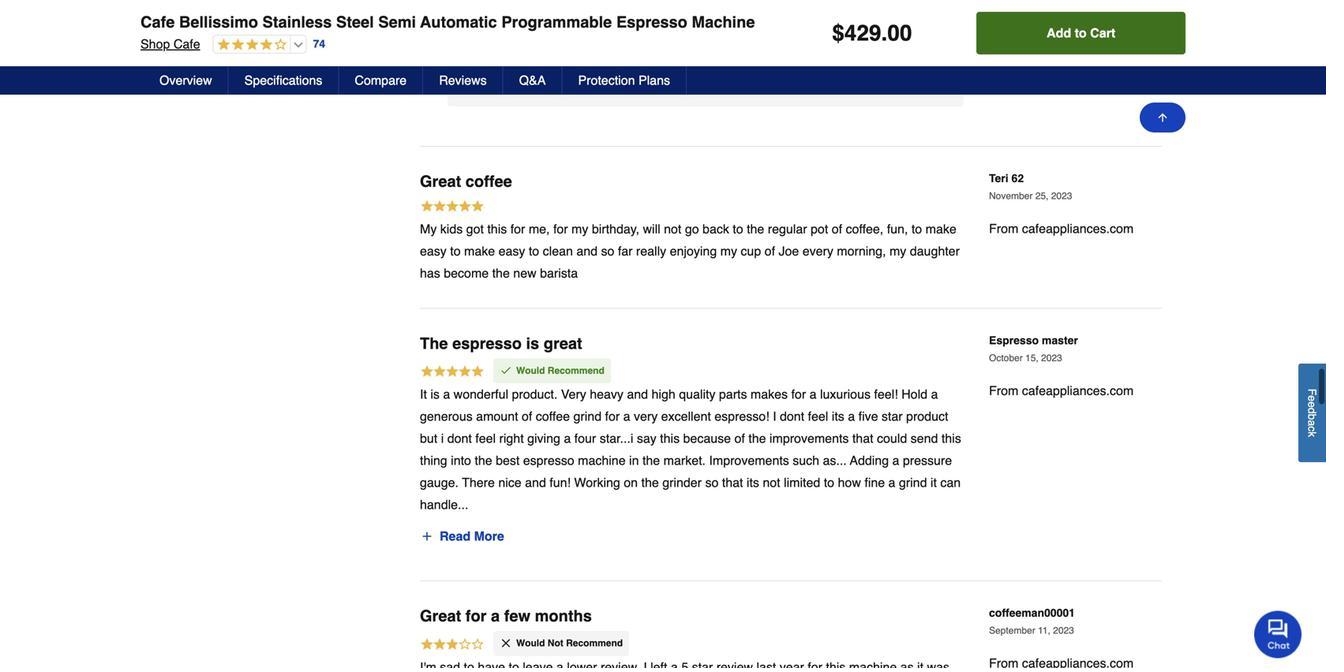 Task type: describe. For each thing, give the bounding box(es) containing it.
barista
[[540, 266, 578, 281]]

0 horizontal spatial grind
[[573, 409, 602, 424]]

1 vertical spatial dont
[[447, 431, 472, 446]]

feel!
[[874, 387, 898, 402]]

plus image
[[421, 530, 433, 543]]

espresso master october 15, 2023
[[989, 334, 1078, 364]]

teri 62 november 25, 2023
[[989, 172, 1072, 202]]

morning,
[[837, 244, 886, 258]]

would for great
[[516, 365, 545, 376]]

luxurious
[[820, 387, 871, 402]]

right
[[499, 431, 524, 446]]

coffee inside it is a wonderful product. very heavy and high quality parts makes for a luxurious feel! hold a generous amount of coffee grind for a very excellent espresso! i dont feel its a five star product but i dont feel right giving a four star...i say this because of the improvements that could send this thing into the best espresso machine in the market.  improvements such as... adding a pressure gauge. there nice and fun! working on the grinder so that its not limited to how fine a grind it can handle...
[[536, 409, 570, 424]]

product.
[[512, 387, 558, 402]]

programmable
[[501, 13, 612, 31]]

my
[[420, 222, 437, 236]]

from for the espresso is great
[[989, 384, 1018, 398]]

to down the kids
[[450, 244, 461, 258]]

3 stars image
[[420, 637, 485, 654]]

arrow up image
[[1156, 111, 1169, 124]]

1 horizontal spatial dont
[[780, 409, 804, 424]]

1 vertical spatial feel
[[475, 431, 496, 446]]

1 vertical spatial make
[[464, 244, 495, 258]]

1 horizontal spatial that
[[852, 431, 873, 446]]

a left very
[[623, 409, 630, 424]]

for right the makes
[[791, 387, 806, 402]]

cafe bellissimo stainless steel semi automatic programmable espresso machine
[[141, 13, 755, 31]]

checkmark image
[[500, 364, 512, 377]]

the
[[420, 335, 448, 353]]

0 horizontal spatial that
[[722, 476, 743, 490]]

0 vertical spatial cafe
[[141, 13, 175, 31]]

for up 3 stars image
[[466, 607, 487, 626]]

into
[[451, 454, 471, 468]]

nice
[[498, 476, 522, 490]]

go
[[685, 222, 699, 236]]

coffeeman00001 september 11, 2023
[[989, 607, 1075, 637]]

and inside my kids got this for me, for my birthday, will not go back to the regular pot of coffee, fun, to make easy to make easy to clean and so far really enjoying my cup of joe every morning, my daughter has become the new barista
[[576, 244, 598, 258]]

cart
[[1090, 26, 1115, 40]]

four
[[574, 431, 596, 446]]

0 vertical spatial coffee
[[466, 172, 512, 191]]

generous
[[420, 409, 473, 424]]

from cafeappliances.com for great coffee
[[989, 221, 1134, 236]]

automatic
[[420, 13, 497, 31]]

so inside it is a wonderful product. very heavy and high quality parts makes for a luxurious feel! hold a generous amount of coffee grind for a very excellent espresso! i dont feel its a five star product but i dont feel right giving a four star...i say this because of the improvements that could send this thing into the best espresso machine in the market.  improvements such as... adding a pressure gauge. there nice and fun! working on the grinder so that its not limited to how fine a grind it can handle...
[[705, 476, 719, 490]]

11,
[[1038, 626, 1050, 637]]

new
[[513, 266, 536, 281]]

become
[[444, 266, 489, 281]]

adding
[[850, 454, 889, 468]]

1 vertical spatial recommend
[[566, 638, 623, 649]]

1 horizontal spatial feel
[[808, 409, 828, 424]]

of down espresso!
[[734, 431, 745, 446]]

grinder
[[662, 476, 702, 490]]

such
[[793, 454, 819, 468]]

b
[[1306, 414, 1319, 420]]

specifications button
[[229, 66, 339, 95]]

q&a
[[519, 73, 546, 88]]

joe
[[779, 244, 799, 258]]

1 horizontal spatial this
[[660, 431, 680, 446]]

f e e d b a c k
[[1306, 389, 1319, 438]]

from cafeappliances.com for the espresso is great
[[989, 384, 1134, 398]]

espresso!
[[715, 409, 769, 424]]

0 horizontal spatial espresso
[[616, 13, 687, 31]]

gauge.
[[420, 476, 459, 490]]

say
[[637, 431, 657, 446]]

wonderful
[[454, 387, 508, 402]]

great for great for a few months
[[420, 607, 461, 626]]

for right the me,
[[553, 222, 568, 236]]

handle...
[[420, 498, 468, 512]]

the left new
[[492, 266, 510, 281]]

reviews
[[439, 73, 487, 88]]

in
[[629, 454, 639, 468]]

back
[[703, 222, 729, 236]]

november
[[989, 191, 1033, 202]]

read
[[440, 529, 471, 544]]

0 vertical spatial its
[[832, 409, 844, 424]]

very
[[634, 409, 658, 424]]

will
[[643, 222, 660, 236]]

overview
[[159, 73, 212, 88]]

great for a few months
[[420, 607, 592, 626]]

coffee,
[[846, 222, 883, 236]]

a left few
[[491, 607, 500, 626]]

my kids got this for me, for my birthday, will not go back to the regular pot of coffee, fun, to make easy to make easy to clean and so far really enjoying my cup of joe every morning, my daughter has become the new barista
[[420, 222, 960, 281]]

.
[[881, 21, 887, 46]]

close image
[[500, 637, 512, 650]]

protection
[[578, 73, 635, 88]]

it is a wonderful product. very heavy and high quality parts makes for a luxurious feel! hold a generous amount of coffee grind for a very excellent espresso! i dont feel its a five star product but i dont feel right giving a four star...i say this because of the improvements that could send this thing into the best espresso machine in the market.  improvements such as... adding a pressure gauge. there nice and fun! working on the grinder so that its not limited to how fine a grind it can handle...
[[420, 387, 961, 512]]

fun,
[[887, 222, 908, 236]]

product
[[906, 409, 948, 424]]

hold
[[902, 387, 927, 402]]

bellissimo
[[179, 13, 258, 31]]

cafeappliances.com for the espresso is great
[[1022, 384, 1134, 398]]

f
[[1306, 389, 1319, 396]]

giving
[[527, 431, 560, 446]]

enjoying
[[670, 244, 717, 258]]

to inside button
[[1075, 26, 1087, 40]]

star
[[882, 409, 903, 424]]

very
[[561, 387, 586, 402]]

i
[[441, 431, 444, 446]]

it
[[931, 476, 937, 490]]

the right into
[[475, 454, 492, 468]]

to down the me,
[[529, 244, 539, 258]]

2 vertical spatial and
[[525, 476, 546, 490]]

k
[[1306, 432, 1319, 438]]

c
[[1306, 427, 1319, 432]]

cafeappliances.com for great coffee
[[1022, 221, 1134, 236]]

$
[[832, 21, 844, 46]]

would not recommend
[[516, 638, 623, 649]]

for left the me,
[[510, 222, 525, 236]]

shop
[[141, 37, 170, 51]]



Task type: vqa. For each thing, say whether or not it's contained in the screenshot.
second SQ
no



Task type: locate. For each thing, give the bounding box(es) containing it.
1 vertical spatial that
[[722, 476, 743, 490]]

has
[[420, 266, 440, 281]]

1 horizontal spatial so
[[705, 476, 719, 490]]

would right close image
[[516, 638, 545, 649]]

would
[[516, 365, 545, 376], [516, 638, 545, 649]]

a up generous
[[443, 387, 450, 402]]

2 cafeappliances.com from the top
[[1022, 384, 1134, 398]]

a down could in the right of the page
[[892, 454, 899, 468]]

15,
[[1025, 353, 1039, 364]]

this right say
[[660, 431, 680, 446]]

stainless
[[262, 13, 332, 31]]

could
[[877, 431, 907, 446]]

on
[[624, 476, 638, 490]]

fun!
[[550, 476, 571, 490]]

0 vertical spatial grind
[[573, 409, 602, 424]]

2 horizontal spatial my
[[890, 244, 906, 258]]

1 horizontal spatial coffee
[[536, 409, 570, 424]]

d
[[1306, 408, 1319, 414]]

its
[[832, 409, 844, 424], [747, 476, 759, 490]]

0 vertical spatial dont
[[780, 409, 804, 424]]

2 horizontal spatial this
[[942, 431, 961, 446]]

the right on
[[641, 476, 659, 490]]

2023
[[1051, 191, 1072, 202], [1041, 353, 1062, 364], [1053, 626, 1074, 637]]

to
[[1075, 26, 1087, 40], [733, 222, 743, 236], [912, 222, 922, 236], [450, 244, 461, 258], [529, 244, 539, 258], [824, 476, 834, 490]]

and up very
[[627, 387, 648, 402]]

great
[[420, 172, 461, 191], [420, 607, 461, 626]]

1 horizontal spatial and
[[576, 244, 598, 258]]

its down improvements
[[747, 476, 759, 490]]

espresso up checkmark icon
[[452, 335, 522, 353]]

4.1 stars image
[[214, 38, 287, 52]]

0 vertical spatial is
[[526, 335, 539, 353]]

would up product.
[[516, 365, 545, 376]]

fine
[[865, 476, 885, 490]]

the up 'cup'
[[747, 222, 764, 236]]

of right pot
[[832, 222, 842, 236]]

2023 for great coffee
[[1051, 191, 1072, 202]]

to right back at the right of the page
[[733, 222, 743, 236]]

that down improvements
[[722, 476, 743, 490]]

make up daughter
[[926, 222, 956, 236]]

cafe
[[141, 13, 175, 31], [174, 37, 200, 51]]

overview button
[[144, 66, 229, 95]]

a left four
[[564, 431, 571, 446]]

62
[[1012, 172, 1024, 185]]

send
[[911, 431, 938, 446]]

from cafeappliances.com down 15, at the right bottom of page
[[989, 384, 1134, 398]]

easy up has
[[420, 244, 447, 258]]

so left 'far'
[[601, 244, 614, 258]]

recommend right not
[[566, 638, 623, 649]]

2 e from the top
[[1306, 402, 1319, 408]]

5 stars image for the
[[420, 364, 485, 381]]

1 horizontal spatial easy
[[499, 244, 525, 258]]

0 vertical spatial that
[[852, 431, 873, 446]]

protection plans
[[578, 73, 670, 88]]

a right hold
[[931, 387, 938, 402]]

e up d
[[1306, 396, 1319, 402]]

1 vertical spatial and
[[627, 387, 648, 402]]

2023 right 25,
[[1051, 191, 1072, 202]]

the right in
[[642, 454, 660, 468]]

working
[[574, 476, 620, 490]]

cafeappliances.com
[[1022, 221, 1134, 236], [1022, 384, 1134, 398]]

0 vertical spatial feel
[[808, 409, 828, 424]]

0 vertical spatial and
[[576, 244, 598, 258]]

1 vertical spatial not
[[763, 476, 780, 490]]

2023 inside coffeeman00001 september 11, 2023
[[1053, 626, 1074, 637]]

and left fun!
[[525, 476, 546, 490]]

1 horizontal spatial my
[[720, 244, 737, 258]]

0 horizontal spatial its
[[747, 476, 759, 490]]

coffee up got
[[466, 172, 512, 191]]

0 horizontal spatial my
[[572, 222, 588, 236]]

1 horizontal spatial espresso
[[989, 334, 1039, 347]]

a up k
[[1306, 420, 1319, 427]]

a
[[443, 387, 450, 402], [810, 387, 817, 402], [931, 387, 938, 402], [623, 409, 630, 424], [848, 409, 855, 424], [1306, 420, 1319, 427], [564, 431, 571, 446], [892, 454, 899, 468], [888, 476, 895, 490], [491, 607, 500, 626]]

pot
[[811, 222, 828, 236]]

and
[[576, 244, 598, 258], [627, 387, 648, 402], [525, 476, 546, 490]]

the up improvements
[[748, 431, 766, 446]]

this right send
[[942, 431, 961, 446]]

a inside button
[[1306, 420, 1319, 427]]

2 5 stars image from the top
[[420, 364, 485, 381]]

not
[[664, 222, 681, 236], [763, 476, 780, 490]]

1 vertical spatial cafeappliances.com
[[1022, 384, 1134, 398]]

my up clean
[[572, 222, 588, 236]]

a left five
[[848, 409, 855, 424]]

cafe up shop
[[141, 13, 175, 31]]

25,
[[1035, 191, 1049, 202]]

every
[[803, 244, 833, 258]]

birthday,
[[592, 222, 639, 236]]

1 great from the top
[[420, 172, 461, 191]]

add
[[1047, 26, 1071, 40]]

is left the great on the left bottom of the page
[[526, 335, 539, 353]]

so inside my kids got this for me, for my birthday, will not go back to the regular pot of coffee, fun, to make easy to make easy to clean and so far really enjoying my cup of joe every morning, my daughter has become the new barista
[[601, 244, 614, 258]]

2023 for the espresso is great
[[1041, 353, 1062, 364]]

there
[[462, 476, 495, 490]]

0 vertical spatial great
[[420, 172, 461, 191]]

0 vertical spatial not
[[664, 222, 681, 236]]

espresso inside espresso master october 15, 2023
[[989, 334, 1039, 347]]

1 vertical spatial from cafeappliances.com
[[989, 384, 1134, 398]]

months
[[535, 607, 592, 626]]

2 would from the top
[[516, 638, 545, 649]]

1 vertical spatial 2023
[[1041, 353, 1062, 364]]

1 horizontal spatial grind
[[899, 476, 927, 490]]

0 vertical spatial cafeappliances.com
[[1022, 221, 1134, 236]]

is inside it is a wonderful product. very heavy and high quality parts makes for a luxurious feel! hold a generous amount of coffee grind for a very excellent espresso! i dont feel its a five star product but i dont feel right giving a four star...i say this because of the improvements that could send this thing into the best espresso machine in the market.  improvements such as... adding a pressure gauge. there nice and fun! working on the grinder so that its not limited to how fine a grind it can handle...
[[430, 387, 440, 402]]

make down got
[[464, 244, 495, 258]]

i
[[773, 409, 776, 424]]

to left how
[[824, 476, 834, 490]]

is right it
[[430, 387, 440, 402]]

to inside it is a wonderful product. very heavy and high quality parts makes for a luxurious feel! hold a generous amount of coffee grind for a very excellent espresso! i dont feel its a five star product but i dont feel right giving a four star...i say this because of the improvements that could send this thing into the best espresso machine in the market.  improvements such as... adding a pressure gauge. there nice and fun! working on the grinder so that its not limited to how fine a grind it can handle...
[[824, 476, 834, 490]]

not left limited
[[763, 476, 780, 490]]

machine
[[692, 13, 755, 31]]

1 vertical spatial espresso
[[523, 454, 574, 468]]

5 stars image for great
[[420, 199, 485, 216]]

so
[[601, 244, 614, 258], [705, 476, 719, 490]]

cup
[[741, 244, 761, 258]]

q&a button
[[503, 66, 562, 95]]

coffee
[[466, 172, 512, 191], [536, 409, 570, 424]]

2023 inside teri 62 november 25, 2023
[[1051, 191, 1072, 202]]

0 horizontal spatial not
[[664, 222, 681, 236]]

cafeappliances.com down 25,
[[1022, 221, 1134, 236]]

my down fun,
[[890, 244, 906, 258]]

cafe right shop
[[174, 37, 200, 51]]

would recommend
[[516, 365, 604, 376]]

0 horizontal spatial dont
[[447, 431, 472, 446]]

great up the kids
[[420, 172, 461, 191]]

5 stars image up the kids
[[420, 199, 485, 216]]

espresso
[[452, 335, 522, 353], [523, 454, 574, 468]]

2 great from the top
[[420, 607, 461, 626]]

1 vertical spatial is
[[430, 387, 440, 402]]

espresso up plans at the top of the page
[[616, 13, 687, 31]]

great for great coffee
[[420, 172, 461, 191]]

2 vertical spatial 2023
[[1053, 626, 1074, 637]]

0 horizontal spatial coffee
[[466, 172, 512, 191]]

pressure
[[903, 454, 952, 468]]

1 horizontal spatial not
[[763, 476, 780, 490]]

a right fine
[[888, 476, 895, 490]]

of down product.
[[522, 409, 532, 424]]

1 5 stars image from the top
[[420, 199, 485, 216]]

parts
[[719, 387, 747, 402]]

best
[[496, 454, 520, 468]]

grind left it
[[899, 476, 927, 490]]

1 vertical spatial cafe
[[174, 37, 200, 51]]

read more button
[[420, 524, 505, 549]]

coffee up giving
[[536, 409, 570, 424]]

espresso up october
[[989, 334, 1039, 347]]

1 from from the top
[[989, 221, 1018, 236]]

1 vertical spatial from
[[989, 384, 1018, 398]]

steel
[[336, 13, 374, 31]]

grind up four
[[573, 409, 602, 424]]

the espresso is great
[[420, 335, 582, 353]]

october
[[989, 353, 1023, 364]]

great
[[544, 335, 582, 353]]

from for great coffee
[[989, 221, 1018, 236]]

2 horizontal spatial and
[[627, 387, 648, 402]]

1 vertical spatial coffee
[[536, 409, 570, 424]]

1 cafeappliances.com from the top
[[1022, 221, 1134, 236]]

2 easy from the left
[[499, 244, 525, 258]]

5 stars image down the
[[420, 364, 485, 381]]

0 horizontal spatial easy
[[420, 244, 447, 258]]

1 vertical spatial its
[[747, 476, 759, 490]]

1 horizontal spatial is
[[526, 335, 539, 353]]

cafeappliances.com down master
[[1022, 384, 1134, 398]]

so right the grinder
[[705, 476, 719, 490]]

thing
[[420, 454, 447, 468]]

its down luxurious
[[832, 409, 844, 424]]

0 horizontal spatial is
[[430, 387, 440, 402]]

0 vertical spatial recommend
[[548, 365, 604, 376]]

would for few
[[516, 638, 545, 649]]

for up star...i
[[605, 409, 620, 424]]

machine
[[578, 454, 626, 468]]

1 vertical spatial would
[[516, 638, 545, 649]]

really
[[636, 244, 666, 258]]

1 vertical spatial espresso
[[989, 334, 1039, 347]]

regular
[[768, 222, 807, 236]]

1 horizontal spatial make
[[926, 222, 956, 236]]

that
[[852, 431, 873, 446], [722, 476, 743, 490]]

to right fun,
[[912, 222, 922, 236]]

as...
[[823, 454, 847, 468]]

espresso inside it is a wonderful product. very heavy and high quality parts makes for a luxurious feel! hold a generous amount of coffee grind for a very excellent espresso! i dont feel its a five star product but i dont feel right giving a four star...i say this because of the improvements that could send this thing into the best espresso machine in the market.  improvements such as... adding a pressure gauge. there nice and fun! working on the grinder so that its not limited to how fine a grind it can handle...
[[523, 454, 574, 468]]

from cafeappliances.com down 25,
[[989, 221, 1134, 236]]

1 horizontal spatial espresso
[[523, 454, 574, 468]]

2 from from the top
[[989, 384, 1018, 398]]

0 vertical spatial 2023
[[1051, 191, 1072, 202]]

feel up improvements
[[808, 409, 828, 424]]

add to cart button
[[977, 12, 1186, 54]]

far
[[618, 244, 633, 258]]

not inside it is a wonderful product. very heavy and high quality parts makes for a luxurious feel! hold a generous amount of coffee grind for a very excellent espresso! i dont feel its a five star product but i dont feel right giving a four star...i say this because of the improvements that could send this thing into the best espresso machine in the market.  improvements such as... adding a pressure gauge. there nice and fun! working on the grinder so that its not limited to how fine a grind it can handle...
[[763, 476, 780, 490]]

0 horizontal spatial feel
[[475, 431, 496, 446]]

2023 right 11,
[[1053, 626, 1074, 637]]

recommend up very
[[548, 365, 604, 376]]

semi
[[378, 13, 416, 31]]

my left 'cup'
[[720, 244, 737, 258]]

not left go
[[664, 222, 681, 236]]

not inside my kids got this for me, for my birthday, will not go back to the regular pot of coffee, fun, to make easy to make easy to clean and so far really enjoying my cup of joe every morning, my daughter has become the new barista
[[664, 222, 681, 236]]

0 vertical spatial 5 stars image
[[420, 199, 485, 216]]

of left the joe
[[765, 244, 775, 258]]

2023 inside espresso master october 15, 2023
[[1041, 353, 1062, 364]]

0 horizontal spatial this
[[487, 222, 507, 236]]

espresso down giving
[[523, 454, 574, 468]]

0 vertical spatial espresso
[[616, 13, 687, 31]]

0 vertical spatial espresso
[[452, 335, 522, 353]]

1 would from the top
[[516, 365, 545, 376]]

feel down amount
[[475, 431, 496, 446]]

0 vertical spatial from cafeappliances.com
[[989, 221, 1134, 236]]

1 vertical spatial 5 stars image
[[420, 364, 485, 381]]

e up b
[[1306, 402, 1319, 408]]

0 vertical spatial would
[[516, 365, 545, 376]]

for
[[510, 222, 525, 236], [553, 222, 568, 236], [791, 387, 806, 402], [605, 409, 620, 424], [466, 607, 487, 626]]

grind
[[573, 409, 602, 424], [899, 476, 927, 490]]

1 from cafeappliances.com from the top
[[989, 221, 1134, 236]]

master
[[1042, 334, 1078, 347]]

0 horizontal spatial make
[[464, 244, 495, 258]]

specifications
[[244, 73, 322, 88]]

1 vertical spatial great
[[420, 607, 461, 626]]

espresso
[[616, 13, 687, 31], [989, 334, 1039, 347]]

this
[[487, 222, 507, 236], [660, 431, 680, 446], [942, 431, 961, 446]]

from down october
[[989, 384, 1018, 398]]

429
[[844, 21, 881, 46]]

this right got
[[487, 222, 507, 236]]

that down five
[[852, 431, 873, 446]]

0 horizontal spatial so
[[601, 244, 614, 258]]

great up 3 stars image
[[420, 607, 461, 626]]

this inside my kids got this for me, for my birthday, will not go back to the regular pot of coffee, fun, to make easy to make easy to clean and so far really enjoying my cup of joe every morning, my daughter has become the new barista
[[487, 222, 507, 236]]

to right the add
[[1075, 26, 1087, 40]]

compare
[[355, 73, 407, 88]]

1 vertical spatial so
[[705, 476, 719, 490]]

five
[[858, 409, 878, 424]]

0 vertical spatial from
[[989, 221, 1018, 236]]

1 e from the top
[[1306, 396, 1319, 402]]

more
[[474, 529, 504, 544]]

and right clean
[[576, 244, 598, 258]]

compare button
[[339, 66, 423, 95]]

5 stars image
[[420, 199, 485, 216], [420, 364, 485, 381]]

1 horizontal spatial its
[[832, 409, 844, 424]]

a left luxurious
[[810, 387, 817, 402]]

2 from cafeappliances.com from the top
[[989, 384, 1134, 398]]

protection plans button
[[562, 66, 687, 95]]

easy up new
[[499, 244, 525, 258]]

daughter
[[910, 244, 960, 258]]

amount
[[476, 409, 518, 424]]

chat invite button image
[[1254, 611, 1302, 659]]

from cafeappliances.com
[[989, 221, 1134, 236], [989, 384, 1134, 398]]

0 vertical spatial so
[[601, 244, 614, 258]]

0 horizontal spatial and
[[525, 476, 546, 490]]

improvements
[[770, 431, 849, 446]]

from down november
[[989, 221, 1018, 236]]

1 vertical spatial grind
[[899, 476, 927, 490]]

can
[[940, 476, 961, 490]]

improvements
[[709, 454, 789, 468]]

me,
[[529, 222, 550, 236]]

not
[[548, 638, 563, 649]]

1 easy from the left
[[420, 244, 447, 258]]

2023 down master
[[1041, 353, 1062, 364]]

0 vertical spatial make
[[926, 222, 956, 236]]

0 horizontal spatial espresso
[[452, 335, 522, 353]]



